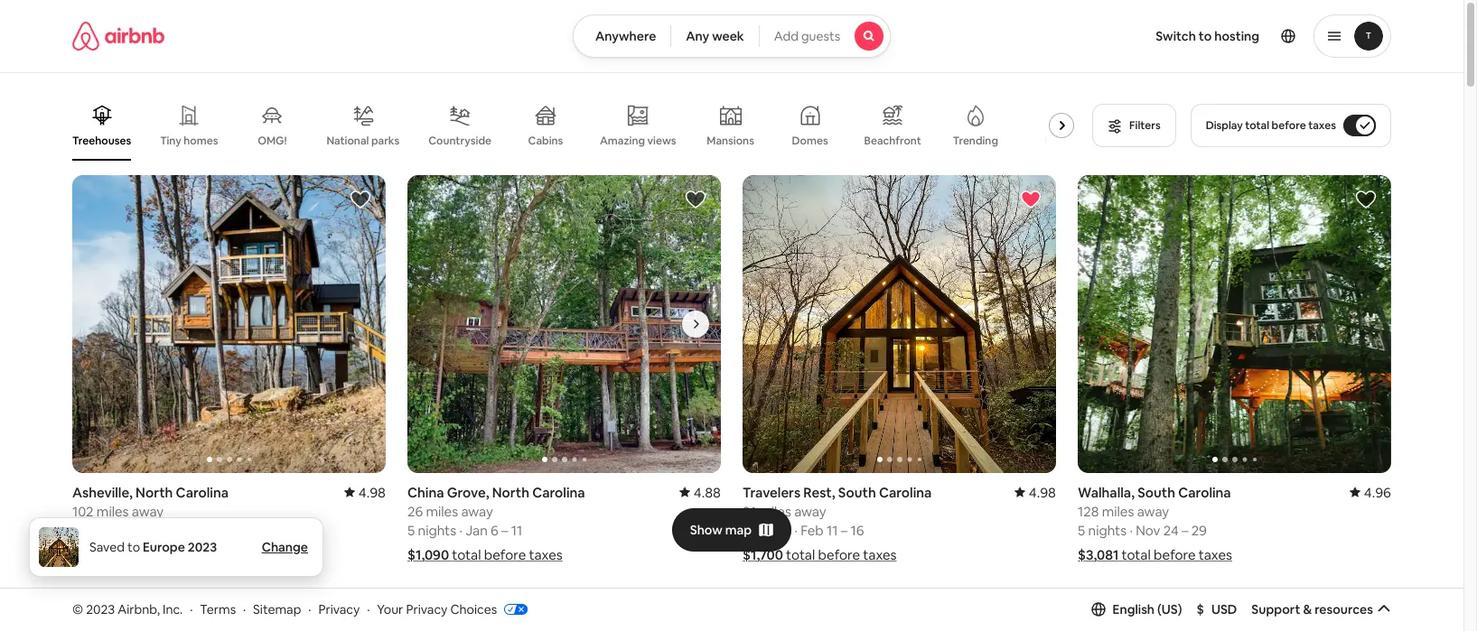 Task type: vqa. For each thing, say whether or not it's contained in the screenshot.
own
no



Task type: locate. For each thing, give the bounding box(es) containing it.
miles inside asheville, north carolina 102 miles away 5 nights $2,254 total before taxes
[[97, 503, 129, 520]]

3 nights from the left
[[753, 522, 792, 539]]

2023 right europe on the left of page
[[188, 539, 217, 556]]

to inside 'link'
[[1199, 28, 1212, 44]]

2 5 from the left
[[408, 522, 415, 539]]

total down jan
[[452, 546, 481, 563]]

travelers rest, south carolina 91 miles away 5 nights · feb 11 – 16 $1,700 total before taxes
[[743, 484, 932, 563]]

hosting
[[1215, 28, 1260, 44]]

1 vertical spatial to
[[127, 539, 140, 556]]

1 horizontal spatial south
[[1138, 484, 1176, 501]]

anywhere
[[595, 28, 656, 44]]

your
[[377, 601, 403, 618]]

total right the $2,254
[[118, 546, 147, 563]]

0 horizontal spatial –
[[502, 522, 508, 539]]

total down nov
[[1122, 546, 1151, 563]]

taxes inside china grove, north carolina 26 miles away 5 nights · jan 6 – 11 $1,090 total before taxes
[[529, 546, 563, 563]]

parks
[[371, 133, 400, 148]]

24
[[1164, 522, 1179, 539]]

1 horizontal spatial privacy
[[406, 601, 448, 618]]

0 horizontal spatial north
[[136, 484, 173, 501]]

– inside china grove, north carolina 26 miles away 5 nights · jan 6 – 11 $1,090 total before taxes
[[502, 522, 508, 539]]

11
[[511, 522, 523, 539], [827, 522, 838, 539]]

north
[[136, 484, 173, 501], [492, 484, 529, 501]]

away up nov
[[1137, 503, 1169, 520]]

cabins
[[528, 134, 563, 148]]

2 4.98 from the left
[[1029, 484, 1056, 501]]

north inside asheville, north carolina 102 miles away 5 nights $2,254 total before taxes
[[136, 484, 173, 501]]

· left nov
[[1130, 522, 1133, 539]]

2 – from the left
[[841, 522, 848, 539]]

before down 6
[[484, 546, 526, 563]]

2 11 from the left
[[827, 522, 838, 539]]

carolina inside walhalla, south carolina 128 miles away 5 nights · nov 24 – 29 $3,081 total before taxes
[[1178, 484, 1231, 501]]

1 horizontal spatial 11
[[827, 522, 838, 539]]

total right display in the right of the page
[[1245, 118, 1270, 133]]

grove,
[[447, 484, 489, 501]]

2 carolina from the left
[[532, 484, 585, 501]]

· right the terms link
[[243, 601, 246, 618]]

1 horizontal spatial 2023
[[188, 539, 217, 556]]

group
[[72, 90, 1082, 161], [72, 175, 386, 473], [408, 175, 721, 473], [743, 175, 1056, 473], [1078, 175, 1391, 473], [72, 600, 386, 632], [408, 600, 721, 632], [743, 600, 1056, 632], [743, 600, 1056, 632], [1078, 600, 1391, 632]]

3 – from the left
[[1182, 522, 1189, 539]]

3 5 from the left
[[743, 522, 750, 539]]

0 vertical spatial to
[[1199, 28, 1212, 44]]

1 4.98 from the left
[[358, 484, 386, 501]]

– inside travelers rest, south carolina 91 miles away 5 nights · feb 11 – 16 $1,700 total before taxes
[[841, 522, 848, 539]]

5 inside travelers rest, south carolina 91 miles away 5 nights · feb 11 – 16 $1,700 total before taxes
[[743, 522, 750, 539]]

– right 6
[[502, 522, 508, 539]]

1 miles from the left
[[97, 503, 129, 520]]

miles down asheville,
[[97, 503, 129, 520]]

away up jan
[[461, 503, 493, 520]]

any week button
[[671, 14, 760, 58]]

support & resources
[[1252, 602, 1373, 618]]

1 horizontal spatial to
[[1199, 28, 1212, 44]]

away inside asheville, north carolina 102 miles away 5 nights $2,254 total before taxes
[[132, 503, 164, 520]]

4 miles from the left
[[1102, 503, 1134, 520]]

before down 24
[[1154, 546, 1196, 563]]

anywhere button
[[573, 14, 672, 58]]

nights up saved
[[83, 522, 121, 539]]

carolina
[[176, 484, 229, 501], [532, 484, 585, 501], [879, 484, 932, 501], [1178, 484, 1231, 501]]

taxes inside asheville, north carolina 102 miles away 5 nights $2,254 total before taxes
[[195, 546, 229, 563]]

11 right the feb
[[827, 522, 838, 539]]

0 horizontal spatial 2023
[[86, 601, 115, 618]]

nights inside walhalla, south carolina 128 miles away 5 nights · nov 24 – 29 $3,081 total before taxes
[[1088, 522, 1127, 539]]

china
[[408, 484, 444, 501]]

rest,
[[804, 484, 835, 501]]

4.98 left walhalla,
[[1029, 484, 1056, 501]]

1 nights from the left
[[83, 522, 121, 539]]

privacy right your
[[406, 601, 448, 618]]

1 north from the left
[[136, 484, 173, 501]]

national
[[327, 133, 369, 148]]

before
[[1272, 118, 1306, 133], [150, 546, 192, 563], [484, 546, 526, 563], [818, 546, 860, 563], [1154, 546, 1196, 563]]

away
[[132, 503, 164, 520], [461, 503, 493, 520], [794, 503, 826, 520], [1137, 503, 1169, 520]]

north right asheville,
[[136, 484, 173, 501]]

3 away from the left
[[794, 503, 826, 520]]

1 horizontal spatial –
[[841, 522, 848, 539]]

to right switch
[[1199, 28, 1212, 44]]

before inside travelers rest, south carolina 91 miles away 5 nights · feb 11 – 16 $1,700 total before taxes
[[818, 546, 860, 563]]

south right rest,
[[838, 484, 876, 501]]

2023 right '©'
[[86, 601, 115, 618]]

1 away from the left
[[132, 503, 164, 520]]

nights
[[83, 522, 121, 539], [418, 522, 456, 539], [753, 522, 792, 539], [1088, 522, 1127, 539]]

2 miles from the left
[[426, 503, 458, 520]]

11 inside travelers rest, south carolina 91 miles away 5 nights · feb 11 – 16 $1,700 total before taxes
[[827, 522, 838, 539]]

128
[[1078, 503, 1099, 520]]

5 down 91
[[743, 522, 750, 539]]

before right display in the right of the page
[[1272, 118, 1306, 133]]

1 vertical spatial 2023
[[86, 601, 115, 618]]

show map
[[690, 522, 752, 538]]

total
[[1245, 118, 1270, 133], [118, 546, 147, 563], [452, 546, 481, 563], [786, 546, 815, 563], [1122, 546, 1151, 563]]

before down 16
[[818, 546, 860, 563]]

2 north from the left
[[492, 484, 529, 501]]

any
[[686, 28, 710, 44]]

4 nights from the left
[[1088, 522, 1127, 539]]

5 down the 128
[[1078, 522, 1085, 539]]

1 11 from the left
[[511, 522, 523, 539]]

show map button
[[672, 508, 792, 552]]

0 horizontal spatial 4.98
[[358, 484, 386, 501]]

privacy left your
[[318, 601, 360, 618]]

homes
[[184, 134, 218, 148]]

english (us) button
[[1091, 602, 1182, 618]]

None search field
[[573, 14, 891, 58]]

1 horizontal spatial north
[[492, 484, 529, 501]]

miles down walhalla,
[[1102, 503, 1134, 520]]

miles down china
[[426, 503, 458, 520]]

3 carolina from the left
[[879, 484, 932, 501]]

0 horizontal spatial 11
[[511, 522, 523, 539]]

–
[[502, 522, 508, 539], [841, 522, 848, 539], [1182, 522, 1189, 539]]

away up saved to europe 2023
[[132, 503, 164, 520]]

5 inside china grove, north carolina 26 miles away 5 nights · jan 6 – 11 $1,090 total before taxes
[[408, 522, 415, 539]]

asheville,
[[72, 484, 133, 501]]

5 down 102
[[72, 522, 80, 539]]

away up the feb
[[794, 503, 826, 520]]

5 down 26
[[408, 522, 415, 539]]

play
[[1045, 134, 1066, 148]]

2023
[[188, 539, 217, 556], [86, 601, 115, 618]]

terms link
[[200, 601, 236, 618]]

taxes
[[1308, 118, 1336, 133], [195, 546, 229, 563], [529, 546, 563, 563], [863, 546, 897, 563], [1199, 546, 1232, 563]]

1 carolina from the left
[[176, 484, 229, 501]]

south up nov
[[1138, 484, 1176, 501]]

$1,090
[[408, 546, 449, 563]]

carolina inside travelers rest, south carolina 91 miles away 5 nights · feb 11 – 16 $1,700 total before taxes
[[879, 484, 932, 501]]

1 south from the left
[[838, 484, 876, 501]]

5
[[72, 522, 80, 539], [408, 522, 415, 539], [743, 522, 750, 539], [1078, 522, 1085, 539]]

102
[[72, 503, 94, 520]]

before inside asheville, north carolina 102 miles away 5 nights $2,254 total before taxes
[[150, 546, 192, 563]]

1 horizontal spatial 4.98
[[1029, 484, 1056, 501]]

4.88 out of 5 average rating image
[[679, 484, 721, 501]]

91
[[743, 503, 756, 520]]

total down the feb
[[786, 546, 815, 563]]

total inside asheville, north carolina 102 miles away 5 nights $2,254 total before taxes
[[118, 546, 147, 563]]

north up 6
[[492, 484, 529, 501]]

trending
[[953, 134, 998, 148]]

2 privacy from the left
[[406, 601, 448, 618]]

29
[[1192, 522, 1207, 539]]

switch to hosting
[[1156, 28, 1260, 44]]

4 5 from the left
[[1078, 522, 1085, 539]]

privacy
[[318, 601, 360, 618], [406, 601, 448, 618]]

1 – from the left
[[502, 522, 508, 539]]

total inside walhalla, south carolina 128 miles away 5 nights · nov 24 – 29 $3,081 total before taxes
[[1122, 546, 1151, 563]]

4.98
[[358, 484, 386, 501], [1029, 484, 1056, 501]]

terms · sitemap · privacy ·
[[200, 601, 370, 618]]

nights up $3,081 on the bottom right
[[1088, 522, 1127, 539]]

11 right 6
[[511, 522, 523, 539]]

carolina inside asheville, north carolina 102 miles away 5 nights $2,254 total before taxes
[[176, 484, 229, 501]]

nights up $1,700
[[753, 522, 792, 539]]

total inside china grove, north carolina 26 miles away 5 nights · jan 6 – 11 $1,090 total before taxes
[[452, 546, 481, 563]]

amazing views
[[600, 133, 676, 148]]

0 vertical spatial 2023
[[188, 539, 217, 556]]

·
[[459, 522, 463, 539], [795, 522, 798, 539], [1130, 522, 1133, 539], [190, 601, 193, 618], [243, 601, 246, 618], [308, 601, 311, 618], [367, 601, 370, 618]]

to right saved
[[127, 539, 140, 556]]

your privacy choices link
[[377, 601, 528, 619]]

away inside walhalla, south carolina 128 miles away 5 nights · nov 24 – 29 $3,081 total before taxes
[[1137, 503, 1169, 520]]

to
[[1199, 28, 1212, 44], [127, 539, 140, 556]]

0 horizontal spatial to
[[127, 539, 140, 556]]

before up 'inc.'
[[150, 546, 192, 563]]

0 horizontal spatial privacy
[[318, 601, 360, 618]]

2 horizontal spatial –
[[1182, 522, 1189, 539]]

2 south from the left
[[1138, 484, 1176, 501]]

miles down 'travelers'
[[759, 503, 791, 520]]

airbnb,
[[118, 601, 160, 618]]

– right 24
[[1182, 522, 1189, 539]]

nights up $1,090 on the left
[[418, 522, 456, 539]]

4.98 left china
[[358, 484, 386, 501]]

2 away from the left
[[461, 503, 493, 520]]

1 5 from the left
[[72, 522, 80, 539]]

none search field containing anywhere
[[573, 14, 891, 58]]

miles
[[97, 503, 129, 520], [426, 503, 458, 520], [759, 503, 791, 520], [1102, 503, 1134, 520]]

0 horizontal spatial south
[[838, 484, 876, 501]]

mansions
[[707, 134, 754, 148]]

– left 16
[[841, 522, 848, 539]]

3 miles from the left
[[759, 503, 791, 520]]

2 nights from the left
[[418, 522, 456, 539]]

6
[[491, 522, 499, 539]]

· left jan
[[459, 522, 463, 539]]

4 away from the left
[[1137, 503, 1169, 520]]

remove from wishlist: travelers rest, south carolina image
[[1020, 189, 1042, 211]]

4 carolina from the left
[[1178, 484, 1231, 501]]

$3,081
[[1078, 546, 1119, 563]]

· left the feb
[[795, 522, 798, 539]]



Task type: describe. For each thing, give the bounding box(es) containing it.
4.98 for travelers rest, south carolina 91 miles away 5 nights · feb 11 – 16 $1,700 total before taxes
[[1029, 484, 1056, 501]]

south inside travelers rest, south carolina 91 miles away 5 nights · feb 11 – 16 $1,700 total before taxes
[[838, 484, 876, 501]]

support & resources button
[[1252, 602, 1391, 618]]

to for hosting
[[1199, 28, 1212, 44]]

5 inside walhalla, south carolina 128 miles away 5 nights · nov 24 – 29 $3,081 total before taxes
[[1078, 522, 1085, 539]]

· right 'inc.'
[[190, 601, 193, 618]]

before inside china grove, north carolina 26 miles away 5 nights · jan 6 – 11 $1,090 total before taxes
[[484, 546, 526, 563]]

taxes inside travelers rest, south carolina 91 miles away 5 nights · feb 11 – 16 $1,700 total before taxes
[[863, 546, 897, 563]]

map
[[725, 522, 752, 538]]

domes
[[792, 134, 828, 148]]

walhalla, south carolina 128 miles away 5 nights · nov 24 – 29 $3,081 total before taxes
[[1078, 484, 1232, 563]]

omg!
[[258, 134, 287, 148]]

4.88
[[694, 484, 721, 501]]

before inside button
[[1272, 118, 1306, 133]]

add to wishlist: walhalla, south carolina image
[[1355, 189, 1377, 211]]

16
[[851, 522, 864, 539]]

· inside travelers rest, south carolina 91 miles away 5 nights · feb 11 – 16 $1,700 total before taxes
[[795, 522, 798, 539]]

add guests
[[774, 28, 840, 44]]

away inside china grove, north carolina 26 miles away 5 nights · jan 6 – 11 $1,090 total before taxes
[[461, 503, 493, 520]]

– for 11
[[841, 522, 848, 539]]

5 inside asheville, north carolina 102 miles away 5 nights $2,254 total before taxes
[[72, 522, 80, 539]]

amazing
[[600, 133, 645, 148]]

©
[[72, 601, 83, 618]]

english (us)
[[1113, 602, 1182, 618]]

feb
[[801, 522, 824, 539]]

© 2023 airbnb, inc. ·
[[72, 601, 193, 618]]

display total before taxes button
[[1191, 104, 1391, 147]]

support
[[1252, 602, 1301, 618]]

miles inside walhalla, south carolina 128 miles away 5 nights · nov 24 – 29 $3,081 total before taxes
[[1102, 503, 1134, 520]]

miles inside china grove, north carolina 26 miles away 5 nights · jan 6 – 11 $1,090 total before taxes
[[426, 503, 458, 520]]

china grove, north carolina 26 miles away 5 nights · jan 6 – 11 $1,090 total before taxes
[[408, 484, 585, 563]]

south inside walhalla, south carolina 128 miles away 5 nights · nov 24 – 29 $3,081 total before taxes
[[1138, 484, 1176, 501]]

asheville, north carolina 102 miles away 5 nights $2,254 total before taxes
[[72, 484, 229, 563]]

4.98 for asheville, north carolina 102 miles away 5 nights $2,254 total before taxes
[[358, 484, 386, 501]]

tiny
[[160, 134, 181, 148]]

taxes inside display total before taxes button
[[1308, 118, 1336, 133]]

travelers
[[743, 484, 801, 501]]

taxes inside walhalla, south carolina 128 miles away 5 nights · nov 24 – 29 $3,081 total before taxes
[[1199, 546, 1232, 563]]

total inside button
[[1245, 118, 1270, 133]]

nov
[[1136, 522, 1161, 539]]

terms
[[200, 601, 236, 618]]

change button
[[262, 539, 308, 556]]

add to wishlist: china grove, north carolina image
[[685, 189, 707, 211]]

nights inside china grove, north carolina 26 miles away 5 nights · jan 6 – 11 $1,090 total before taxes
[[418, 522, 456, 539]]

your privacy choices
[[377, 601, 497, 618]]

jan
[[465, 522, 488, 539]]

– for 6
[[502, 522, 508, 539]]

privacy link
[[318, 601, 360, 618]]

change
[[262, 539, 308, 556]]

add to wishlist: old fort, north carolina image
[[350, 613, 371, 632]]

add
[[774, 28, 799, 44]]

countryside
[[429, 134, 492, 148]]

europe
[[143, 539, 185, 556]]

nights inside asheville, north carolina 102 miles away 5 nights $2,254 total before taxes
[[83, 522, 121, 539]]

4.98 out of 5 average rating image
[[1014, 484, 1056, 501]]

$ usd
[[1197, 602, 1237, 618]]

4.98 out of 5 average rating image
[[344, 484, 386, 501]]

&
[[1303, 602, 1312, 618]]

11 inside china grove, north carolina 26 miles away 5 nights · jan 6 – 11 $1,090 total before taxes
[[511, 522, 523, 539]]

miles inside travelers rest, south carolina 91 miles away 5 nights · feb 11 – 16 $1,700 total before taxes
[[759, 503, 791, 520]]

sitemap link
[[253, 601, 301, 618]]

· inside china grove, north carolina 26 miles away 5 nights · jan 6 – 11 $1,090 total before taxes
[[459, 522, 463, 539]]

profile element
[[913, 0, 1391, 72]]

to for europe
[[127, 539, 140, 556]]

resources
[[1315, 602, 1373, 618]]

national parks
[[327, 133, 400, 148]]

4.96 out of 5 average rating image
[[1350, 484, 1391, 501]]

add guests button
[[759, 14, 891, 58]]

show
[[690, 522, 723, 538]]

sitemap
[[253, 601, 301, 618]]

display
[[1206, 118, 1243, 133]]

saved to europe 2023
[[89, 539, 217, 556]]

add to wishlist: concord, north carolina image
[[1355, 613, 1377, 632]]

switch to hosting link
[[1145, 17, 1270, 55]]

switch
[[1156, 28, 1196, 44]]

26
[[408, 503, 423, 520]]

usd
[[1212, 602, 1237, 618]]

group containing national parks
[[72, 90, 1082, 161]]

choices
[[450, 601, 497, 618]]

before inside walhalla, south carolina 128 miles away 5 nights · nov 24 – 29 $3,081 total before taxes
[[1154, 546, 1196, 563]]

saved
[[89, 539, 125, 556]]

filters
[[1130, 118, 1161, 133]]

– inside walhalla, south carolina 128 miles away 5 nights · nov 24 – 29 $3,081 total before taxes
[[1182, 522, 1189, 539]]

$1,700
[[743, 546, 783, 563]]

inc.
[[163, 601, 183, 618]]

beachfront
[[864, 134, 921, 148]]

walhalla,
[[1078, 484, 1135, 501]]

english
[[1113, 602, 1155, 618]]

· left your
[[367, 601, 370, 618]]

away inside travelers rest, south carolina 91 miles away 5 nights · feb 11 – 16 $1,700 total before taxes
[[794, 503, 826, 520]]

views
[[647, 133, 676, 148]]

· inside walhalla, south carolina 128 miles away 5 nights · nov 24 – 29 $3,081 total before taxes
[[1130, 522, 1133, 539]]

$2,254
[[72, 546, 115, 563]]

treehouses
[[72, 134, 131, 148]]

week
[[712, 28, 744, 44]]

$
[[1197, 602, 1204, 618]]

north inside china grove, north carolina 26 miles away 5 nights · jan 6 – 11 $1,090 total before taxes
[[492, 484, 529, 501]]

guests
[[801, 28, 840, 44]]

display total before taxes
[[1206, 118, 1336, 133]]

(us)
[[1157, 602, 1182, 618]]

add to wishlist: asheville, north carolina image
[[350, 189, 371, 211]]

· left privacy link
[[308, 601, 311, 618]]

1 privacy from the left
[[318, 601, 360, 618]]

total inside travelers rest, south carolina 91 miles away 5 nights · feb 11 – 16 $1,700 total before taxes
[[786, 546, 815, 563]]

filters button
[[1092, 104, 1176, 147]]

nights inside travelers rest, south carolina 91 miles away 5 nights · feb 11 – 16 $1,700 total before taxes
[[753, 522, 792, 539]]

tiny homes
[[160, 134, 218, 148]]

carolina inside china grove, north carolina 26 miles away 5 nights · jan 6 – 11 $1,090 total before taxes
[[532, 484, 585, 501]]

any week
[[686, 28, 744, 44]]

4.96
[[1364, 484, 1391, 501]]



